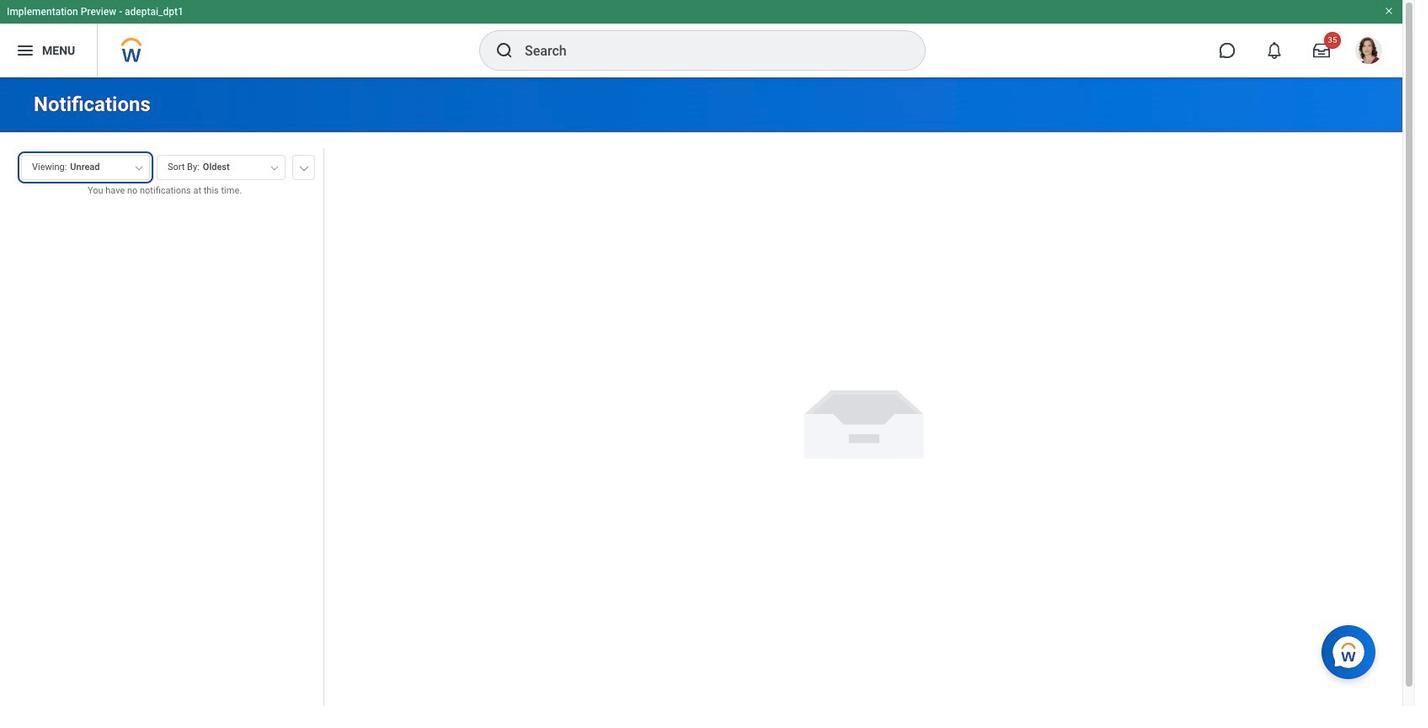 Task type: locate. For each thing, give the bounding box(es) containing it.
tab panel
[[0, 147, 324, 707]]

notifications large image
[[1266, 42, 1283, 59]]

Search Workday  search field
[[525, 32, 891, 69]]

search image
[[495, 40, 515, 61]]

reading pane region
[[324, 133, 1403, 707]]

banner
[[0, 0, 1403, 78]]

inbox items list box
[[0, 210, 324, 707]]

close environment banner image
[[1384, 6, 1395, 16]]

justify image
[[15, 40, 35, 61]]

main content
[[0, 78, 1403, 707]]



Task type: describe. For each thing, give the bounding box(es) containing it.
profile logan mcneil image
[[1356, 37, 1383, 67]]

more image
[[299, 163, 309, 171]]

inbox large image
[[1314, 42, 1330, 59]]



Task type: vqa. For each thing, say whether or not it's contained in the screenshot.
justify image
yes



